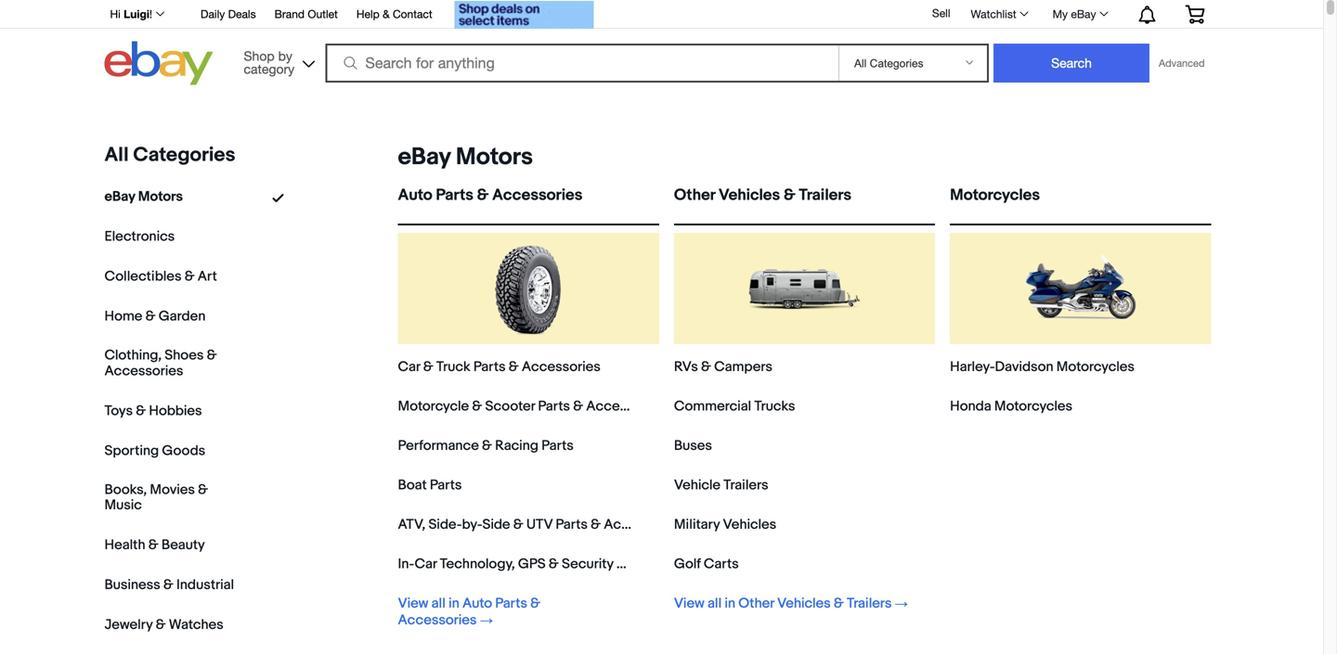 Task type: vqa. For each thing, say whether or not it's contained in the screenshot.
the middle 126610LN
no



Task type: describe. For each thing, give the bounding box(es) containing it.
health
[[104, 537, 145, 554]]

motorcycle
[[398, 398, 469, 415]]

1 vertical spatial trailers
[[724, 477, 768, 494]]

all
[[104, 143, 129, 167]]

2 vertical spatial vehicles
[[777, 596, 831, 612]]

auto parts & accessories
[[398, 186, 583, 205]]

parts inside view all in auto parts & accessories
[[495, 596, 527, 612]]

clothing, shoes & accessories
[[104, 347, 217, 380]]

account navigation
[[100, 0, 1219, 31]]

rvs & campers link
[[674, 359, 772, 376]]

electronics link
[[104, 228, 175, 245]]

military
[[674, 517, 720, 533]]

outlet
[[308, 7, 338, 20]]

view all in auto parts & accessories link
[[398, 596, 633, 629]]

shoes
[[165, 347, 204, 364]]

0 vertical spatial trailers
[[799, 186, 852, 205]]

clothing,
[[104, 347, 162, 364]]

commercial
[[674, 398, 751, 415]]

rvs
[[674, 359, 698, 376]]

collectibles & art link
[[104, 268, 217, 285]]

sell
[[932, 7, 950, 20]]

motorcycles inside motorcycles link
[[950, 186, 1040, 205]]

harley-davidson motorcycles link
[[950, 359, 1135, 376]]

health & beauty
[[104, 537, 205, 554]]

utv
[[526, 517, 553, 533]]

honda motorcycles link
[[950, 398, 1073, 415]]

1 horizontal spatial ebay motors link
[[390, 143, 533, 172]]

other vehicles & trailers image
[[749, 233, 860, 345]]

rvs & campers
[[674, 359, 772, 376]]

0 horizontal spatial ebay motors
[[104, 189, 183, 205]]

watchlist link
[[961, 3, 1037, 25]]

sporting goods
[[104, 443, 205, 459]]

business
[[104, 577, 160, 594]]

vehicle trailers link
[[674, 477, 768, 494]]

brand outlet link
[[274, 5, 338, 25]]

get an extra 15% off image
[[455, 1, 594, 29]]

business & industrial
[[104, 577, 234, 594]]

2 vertical spatial ebay
[[104, 189, 135, 205]]

hobbies
[[149, 403, 202, 420]]

by-
[[462, 517, 482, 533]]

books,
[[104, 482, 147, 498]]

& inside view all in auto parts & accessories
[[530, 596, 540, 612]]

harley-davidson motorcycles
[[950, 359, 1135, 376]]

shop
[[244, 48, 275, 64]]

auto inside view all in auto parts & accessories
[[462, 596, 492, 612]]

help
[[356, 7, 380, 20]]

shop by category
[[244, 48, 295, 77]]

military vehicles link
[[674, 517, 776, 533]]

performance & racing parts link
[[398, 438, 574, 455]]

atv, side-by-side & utv parts & accessories
[[398, 517, 683, 533]]

shop by category banner
[[100, 0, 1219, 90]]

daily deals link
[[201, 5, 256, 25]]

1 horizontal spatial motors
[[456, 143, 533, 172]]

help & contact
[[356, 7, 432, 20]]

health & beauty link
[[104, 537, 205, 554]]

atv, side-by-side & utv parts & accessories link
[[398, 517, 683, 533]]

help & contact link
[[356, 5, 432, 25]]

gps
[[518, 556, 546, 573]]

scooter
[[485, 398, 535, 415]]

hi luigi !
[[110, 7, 152, 20]]

boat parts link
[[398, 477, 462, 494]]

in-
[[398, 556, 415, 573]]

performance
[[398, 438, 479, 455]]

motorcycle & scooter parts & accessories
[[398, 398, 665, 415]]

motorcycles link
[[950, 186, 1211, 220]]

electronics
[[104, 228, 175, 245]]

in for parts
[[449, 596, 459, 612]]

art
[[198, 268, 217, 285]]

vehicle trailers
[[674, 477, 768, 494]]

sell link
[[924, 7, 959, 20]]

beauty
[[161, 537, 205, 554]]

view for auto parts & accessories
[[398, 596, 428, 612]]

0 horizontal spatial ebay motors link
[[104, 189, 183, 205]]

1 horizontal spatial other
[[738, 596, 774, 612]]

sporting
[[104, 443, 159, 459]]

racing
[[495, 438, 539, 455]]

view all in other vehicles & trailers link
[[674, 596, 908, 612]]

my ebay
[[1053, 7, 1096, 20]]

toys & hobbies link
[[104, 403, 202, 420]]

!
[[149, 7, 152, 20]]

buses
[[674, 438, 712, 455]]

buses link
[[674, 438, 712, 455]]

jewelry & watches link
[[104, 617, 223, 634]]

devices
[[616, 556, 668, 573]]



Task type: locate. For each thing, give the bounding box(es) containing it.
motors up auto parts & accessories
[[456, 143, 533, 172]]

motorcycles image
[[1025, 233, 1136, 345]]

view
[[398, 596, 428, 612], [674, 596, 705, 612]]

accessories inside clothing, shoes & accessories
[[104, 363, 183, 380]]

home
[[104, 308, 142, 325]]

0 horizontal spatial all
[[431, 596, 446, 612]]

0 horizontal spatial in
[[449, 596, 459, 612]]

0 vertical spatial motorcycles
[[950, 186, 1040, 205]]

view down "in-"
[[398, 596, 428, 612]]

ebay inside account navigation
[[1071, 7, 1096, 20]]

1 horizontal spatial auto
[[462, 596, 492, 612]]

luigi
[[124, 7, 149, 20]]

2 all from the left
[[708, 596, 722, 612]]

golf carts link
[[674, 556, 739, 573]]

toys
[[104, 403, 133, 420]]

0 vertical spatial auto
[[398, 186, 432, 205]]

all down carts
[[708, 596, 722, 612]]

by
[[278, 48, 292, 64]]

all for parts
[[431, 596, 446, 612]]

1 in from the left
[[449, 596, 459, 612]]

daily
[[201, 7, 225, 20]]

ebay motors link up auto parts & accessories
[[390, 143, 533, 172]]

toys & hobbies
[[104, 403, 202, 420]]

ebay down all
[[104, 189, 135, 205]]

collectibles
[[104, 268, 181, 285]]

car & truck parts & accessories
[[398, 359, 601, 376]]

all down technology,
[[431, 596, 446, 612]]

my ebay link
[[1042, 3, 1117, 25]]

1 horizontal spatial in
[[725, 596, 735, 612]]

category
[[244, 61, 295, 77]]

harley-
[[950, 359, 995, 376]]

jewelry & watches
[[104, 617, 223, 634]]

1 horizontal spatial view
[[674, 596, 705, 612]]

2 in from the left
[[725, 596, 735, 612]]

vehicles for other
[[719, 186, 780, 205]]

auto
[[398, 186, 432, 205], [462, 596, 492, 612]]

1 vertical spatial ebay motors link
[[104, 189, 183, 205]]

None submit
[[994, 44, 1150, 83]]

view all in auto parts & accessories
[[398, 596, 540, 629]]

2 horizontal spatial ebay
[[1071, 7, 1096, 20]]

other vehicles & trailers link
[[674, 186, 935, 220]]

all inside view all in auto parts & accessories
[[431, 596, 446, 612]]

deals
[[228, 7, 256, 20]]

vehicle
[[674, 477, 721, 494]]

1 vertical spatial auto
[[462, 596, 492, 612]]

& inside books, movies & music
[[198, 482, 208, 498]]

view for other vehicles & trailers
[[674, 596, 705, 612]]

0 horizontal spatial ebay
[[104, 189, 135, 205]]

music
[[104, 497, 142, 514]]

& inside clothing, shoes & accessories
[[207, 347, 217, 364]]

1 horizontal spatial all
[[708, 596, 722, 612]]

view inside view all in auto parts & accessories
[[398, 596, 428, 612]]

campers
[[714, 359, 772, 376]]

motors down all categories
[[138, 189, 183, 205]]

side-
[[429, 517, 462, 533]]

security
[[562, 556, 613, 573]]

books, movies & music
[[104, 482, 208, 514]]

home & garden
[[104, 308, 206, 325]]

0 horizontal spatial motors
[[138, 189, 183, 205]]

trailers
[[799, 186, 852, 205], [724, 477, 768, 494], [847, 596, 892, 612]]

categories
[[133, 143, 235, 167]]

in
[[449, 596, 459, 612], [725, 596, 735, 612]]

ebay motors up auto parts & accessories
[[398, 143, 533, 172]]

atv,
[[398, 517, 425, 533]]

0 vertical spatial vehicles
[[719, 186, 780, 205]]

1 vertical spatial ebay motors
[[104, 189, 183, 205]]

boat parts
[[398, 477, 462, 494]]

commercial trucks
[[674, 398, 795, 415]]

in-car technology, gps & security devices
[[398, 556, 668, 573]]

garden
[[159, 308, 206, 325]]

1 horizontal spatial ebay
[[398, 143, 451, 172]]

view all in other vehicles & trailers
[[674, 596, 892, 612]]

your shopping cart image
[[1184, 5, 1206, 23]]

ebay motors up electronics link
[[104, 189, 183, 205]]

all categories
[[104, 143, 235, 167]]

jewelry
[[104, 617, 153, 634]]

ebay up auto parts & accessories
[[398, 143, 451, 172]]

in for vehicles
[[725, 596, 735, 612]]

books, movies & music link
[[104, 482, 234, 514]]

view down golf
[[674, 596, 705, 612]]

2 view from the left
[[674, 596, 705, 612]]

ebay motors link up electronics link
[[104, 189, 183, 205]]

2 vertical spatial trailers
[[847, 596, 892, 612]]

technology,
[[440, 556, 515, 573]]

commercial trucks link
[[674, 398, 795, 415]]

business & industrial link
[[104, 577, 234, 594]]

Search for anything text field
[[328, 46, 835, 81]]

advanced link
[[1150, 45, 1214, 82]]

0 horizontal spatial auto
[[398, 186, 432, 205]]

my
[[1053, 7, 1068, 20]]

vehicles for military
[[723, 517, 776, 533]]

hi
[[110, 7, 121, 20]]

1 vertical spatial ebay
[[398, 143, 451, 172]]

vehicles
[[719, 186, 780, 205], [723, 517, 776, 533], [777, 596, 831, 612]]

1 horizontal spatial ebay motors
[[398, 143, 533, 172]]

brand outlet
[[274, 7, 338, 20]]

0 vertical spatial motors
[[456, 143, 533, 172]]

0 horizontal spatial other
[[674, 186, 715, 205]]

0 vertical spatial ebay
[[1071, 7, 1096, 20]]

golf carts
[[674, 556, 739, 573]]

honda
[[950, 398, 991, 415]]

in down technology,
[[449, 596, 459, 612]]

all for vehicles
[[708, 596, 722, 612]]

clothing, shoes & accessories link
[[104, 347, 234, 380]]

none submit inside shop by category banner
[[994, 44, 1150, 83]]

1 all from the left
[[431, 596, 446, 612]]

advanced
[[1159, 57, 1205, 69]]

0 vertical spatial ebay motors link
[[390, 143, 533, 172]]

0 vertical spatial ebay motors
[[398, 143, 533, 172]]

1 vertical spatial vehicles
[[723, 517, 776, 533]]

1 view from the left
[[398, 596, 428, 612]]

auto parts & accessories image
[[473, 233, 584, 345]]

0 horizontal spatial view
[[398, 596, 428, 612]]

goods
[[162, 443, 205, 459]]

motors
[[456, 143, 533, 172], [138, 189, 183, 205]]

side
[[482, 517, 510, 533]]

honda motorcycles
[[950, 398, 1073, 415]]

1 vertical spatial motors
[[138, 189, 183, 205]]

ebay motors link
[[390, 143, 533, 172], [104, 189, 183, 205]]

home & garden link
[[104, 308, 206, 325]]

watchlist
[[971, 7, 1016, 20]]

0 vertical spatial car
[[398, 359, 420, 376]]

accessories inside view all in auto parts & accessories
[[398, 612, 477, 629]]

2 vertical spatial motorcycles
[[994, 398, 1073, 415]]

ebay right my
[[1071, 7, 1096, 20]]

&
[[383, 7, 390, 20], [477, 186, 489, 205], [784, 186, 795, 205], [185, 268, 195, 285], [145, 308, 155, 325], [207, 347, 217, 364], [423, 359, 433, 376], [509, 359, 519, 376], [701, 359, 711, 376], [472, 398, 482, 415], [573, 398, 583, 415], [136, 403, 146, 420], [482, 438, 492, 455], [198, 482, 208, 498], [513, 517, 523, 533], [591, 517, 601, 533], [148, 537, 158, 554], [549, 556, 559, 573], [163, 577, 173, 594], [530, 596, 540, 612], [834, 596, 844, 612], [156, 617, 166, 634]]

& inside "link"
[[383, 7, 390, 20]]

car left truck
[[398, 359, 420, 376]]

performance & racing parts
[[398, 438, 574, 455]]

golf
[[674, 556, 701, 573]]

0 vertical spatial other
[[674, 186, 715, 205]]

contact
[[393, 7, 432, 20]]

daily deals
[[201, 7, 256, 20]]

in down carts
[[725, 596, 735, 612]]

car
[[398, 359, 420, 376], [415, 556, 437, 573]]

car down atv,
[[415, 556, 437, 573]]

in-car technology, gps & security devices link
[[398, 556, 668, 573]]

carts
[[704, 556, 739, 573]]

trucks
[[754, 398, 795, 415]]

in inside view all in auto parts & accessories
[[449, 596, 459, 612]]

1 vertical spatial car
[[415, 556, 437, 573]]

sporting goods link
[[104, 443, 205, 459]]

boat
[[398, 477, 427, 494]]

1 vertical spatial motorcycles
[[1056, 359, 1135, 376]]

1 vertical spatial other
[[738, 596, 774, 612]]

parts
[[436, 186, 473, 205], [473, 359, 506, 376], [538, 398, 570, 415], [542, 438, 574, 455], [430, 477, 462, 494], [556, 517, 588, 533], [495, 596, 527, 612]]



